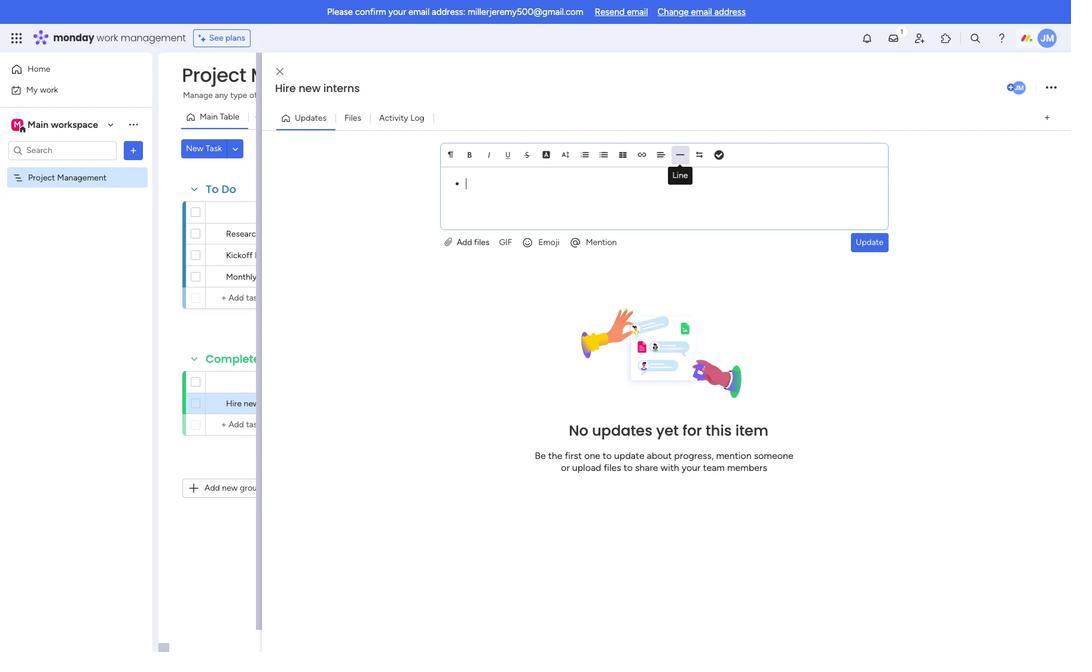 Task type: describe. For each thing, give the bounding box(es) containing it.
updates
[[295, 113, 327, 123]]

work for my
[[40, 85, 58, 95]]

first
[[565, 451, 582, 462]]

1 horizontal spatial new
[[244, 399, 260, 409]]

notifications image
[[862, 32, 874, 44]]

resend
[[595, 7, 625, 17]]

0 vertical spatial your
[[389, 7, 407, 17]]

options image
[[127, 145, 139, 157]]

to
[[206, 182, 219, 197]]

track
[[434, 90, 453, 101]]

management
[[121, 31, 186, 45]]

emoji button
[[517, 233, 565, 252]]

update
[[615, 451, 645, 462]]

monthly sync
[[226, 272, 278, 282]]

update button
[[852, 233, 889, 252]]

see plans button
[[193, 29, 251, 47]]

address:
[[432, 7, 466, 17]]

jeremy miller image
[[1012, 80, 1028, 96]]

emoji
[[539, 237, 560, 248]]

update
[[857, 237, 884, 248]]

1 vertical spatial hire new interns
[[226, 399, 287, 409]]

dapulse addbtn image
[[1008, 84, 1016, 92]]

research
[[226, 229, 261, 239]]

add for add new group
[[205, 484, 220, 494]]

dapulse attachment image
[[445, 237, 453, 248]]

group
[[240, 484, 262, 494]]

workspace
[[51, 119, 98, 130]]

activity log
[[379, 113, 425, 123]]

select product image
[[11, 32, 23, 44]]

new inside field
[[299, 81, 321, 96]]

email for change email address
[[692, 7, 713, 17]]

0 horizontal spatial files
[[475, 237, 490, 248]]

where
[[465, 90, 489, 101]]

change email address link
[[658, 7, 746, 17]]

kickoff meeting
[[226, 251, 286, 261]]

Completed field
[[203, 352, 271, 367]]

see plans
[[209, 33, 245, 43]]

stands.
[[539, 90, 565, 101]]

monthly
[[226, 272, 257, 282]]

timelines
[[363, 90, 396, 101]]

change
[[658, 7, 689, 17]]

type
[[230, 90, 247, 101]]

1. numbers image
[[581, 151, 589, 159]]

share
[[636, 463, 659, 474]]

1 image
[[897, 25, 908, 38]]

about
[[647, 451, 672, 462]]

text color image
[[543, 151, 551, 159]]

no updates yet for this item
[[569, 421, 769, 441]]

main for main table
[[200, 112, 218, 122]]

keep
[[414, 90, 432, 101]]

0 horizontal spatial hire
[[226, 399, 242, 409]]

to do
[[206, 182, 236, 197]]

new task
[[186, 144, 222, 154]]

one
[[585, 451, 601, 462]]

new inside button
[[222, 484, 238, 494]]

m
[[14, 119, 21, 130]]

apps image
[[941, 32, 953, 44]]

link image
[[638, 151, 647, 159]]

Search in workspace field
[[25, 144, 100, 157]]

plans
[[226, 33, 245, 43]]

updates button
[[277, 109, 336, 128]]

To Do field
[[203, 182, 239, 198]]

progress,
[[675, 451, 714, 462]]

upload
[[573, 463, 602, 474]]

or
[[561, 463, 570, 474]]

your inside button
[[491, 90, 507, 101]]

owners,
[[318, 90, 347, 101]]

rtl ltr image
[[696, 151, 704, 159]]

monday work management
[[53, 31, 186, 45]]

gif
[[499, 237, 513, 248]]

address
[[715, 7, 746, 17]]

add new group button
[[183, 479, 268, 499]]

line
[[673, 170, 689, 180]]

files inside "be the first one to update about progress, mention someone or upload files to share with your team members"
[[604, 463, 622, 474]]

project
[[509, 90, 537, 101]]

jeremy miller image
[[1038, 29, 1058, 48]]

italic image
[[485, 151, 493, 159]]

add files
[[455, 237, 490, 248]]

format image
[[447, 151, 455, 159]]

management
[[57, 173, 107, 183]]

manage any type of project. assign owners, set timelines and keep track of where your project stands.
[[183, 90, 565, 101]]

and
[[398, 90, 412, 101]]

updates
[[593, 421, 653, 441]]

activity log button
[[371, 109, 434, 128]]

project management
[[28, 173, 107, 183]]

confirm
[[355, 7, 387, 17]]

line image
[[677, 151, 685, 159]]

0 horizontal spatial add view image
[[256, 113, 261, 122]]

search everything image
[[970, 32, 982, 44]]

team
[[704, 463, 725, 474]]



Task type: locate. For each thing, give the bounding box(es) containing it.
&bull; bullets image
[[600, 151, 608, 159]]

workspace options image
[[127, 119, 139, 131]]

meeting
[[255, 251, 286, 261]]

project.
[[260, 90, 288, 101]]

0 vertical spatial hire new interns
[[275, 81, 360, 96]]

of
[[250, 90, 257, 101], [455, 90, 463, 101]]

change email address
[[658, 7, 746, 17]]

please
[[327, 7, 353, 17]]

add inside 'add new group' button
[[205, 484, 220, 494]]

main left 'table'
[[200, 112, 218, 122]]

work
[[97, 31, 118, 45], [40, 85, 58, 95]]

resend email
[[595, 7, 649, 17]]

work right my
[[40, 85, 58, 95]]

files down update
[[604, 463, 622, 474]]

do
[[222, 182, 236, 197]]

1 vertical spatial files
[[604, 463, 622, 474]]

0 horizontal spatial work
[[40, 85, 58, 95]]

new up updates
[[299, 81, 321, 96]]

angle down image
[[233, 145, 238, 154]]

1 vertical spatial hire
[[226, 399, 242, 409]]

kickoff
[[226, 251, 253, 261]]

2 email from the left
[[627, 7, 649, 17]]

2 vertical spatial your
[[682, 463, 701, 474]]

mention
[[586, 237, 617, 248]]

of right track
[[455, 90, 463, 101]]

work right monday at the left top
[[97, 31, 118, 45]]

log
[[411, 113, 425, 123]]

completed
[[206, 352, 268, 367]]

1 horizontal spatial to
[[624, 463, 633, 474]]

0 horizontal spatial to
[[603, 451, 612, 462]]

new down completed field
[[244, 399, 260, 409]]

my
[[26, 85, 38, 95]]

your
[[389, 7, 407, 17], [491, 90, 507, 101], [682, 463, 701, 474]]

to right one
[[603, 451, 612, 462]]

0 horizontal spatial new
[[222, 484, 238, 494]]

1 horizontal spatial of
[[455, 90, 463, 101]]

1 vertical spatial to
[[624, 463, 633, 474]]

2 horizontal spatial your
[[682, 463, 701, 474]]

be the first one to update about progress, mention someone or upload files to share with your team members
[[535, 451, 794, 474]]

add left the group
[[205, 484, 220, 494]]

1 of from the left
[[250, 90, 257, 101]]

your down progress,
[[682, 463, 701, 474]]

0 horizontal spatial interns
[[262, 399, 287, 409]]

dapulse drag 2 image
[[264, 340, 268, 353]]

email right change
[[692, 7, 713, 17]]

your right the where
[[491, 90, 507, 101]]

0 vertical spatial files
[[475, 237, 490, 248]]

add view image down project.
[[256, 113, 261, 122]]

hire down "close" image
[[275, 81, 296, 96]]

2 horizontal spatial new
[[299, 81, 321, 96]]

main workspace
[[28, 119, 98, 130]]

1 horizontal spatial main
[[200, 112, 218, 122]]

any
[[215, 90, 228, 101]]

interns
[[324, 81, 360, 96], [262, 399, 287, 409]]

your inside "be the first one to update about progress, mention someone or upload files to share with your team members"
[[682, 463, 701, 474]]

0 vertical spatial new
[[299, 81, 321, 96]]

0 horizontal spatial email
[[409, 7, 430, 17]]

3 email from the left
[[692, 7, 713, 17]]

project
[[28, 173, 55, 183]]

2 vertical spatial new
[[222, 484, 238, 494]]

files
[[345, 113, 362, 123]]

resend email link
[[595, 7, 649, 17]]

align image
[[657, 151, 666, 159]]

activity
[[379, 113, 409, 123]]

email left address: on the top left of page
[[409, 7, 430, 17]]

please confirm your email address: millerjeremy500@gmail.com
[[327, 7, 584, 17]]

gif button
[[495, 233, 517, 252]]

main inside button
[[200, 112, 218, 122]]

sync
[[259, 272, 278, 282]]

option
[[0, 167, 153, 169]]

work inside button
[[40, 85, 58, 95]]

new
[[299, 81, 321, 96], [244, 399, 260, 409], [222, 484, 238, 494]]

help image
[[997, 32, 1009, 44]]

main right workspace icon
[[28, 119, 49, 130]]

hire new interns inside field
[[275, 81, 360, 96]]

main
[[200, 112, 218, 122], [28, 119, 49, 130]]

home
[[28, 64, 50, 74]]

task
[[206, 144, 222, 154]]

main inside workspace selection element
[[28, 119, 49, 130]]

interns up files
[[324, 81, 360, 96]]

main for main workspace
[[28, 119, 49, 130]]

0 horizontal spatial of
[[250, 90, 257, 101]]

0 vertical spatial to
[[603, 451, 612, 462]]

1 vertical spatial work
[[40, 85, 58, 95]]

0 vertical spatial hire
[[275, 81, 296, 96]]

mention button
[[565, 233, 622, 252]]

hire new interns up updates
[[275, 81, 360, 96]]

the
[[549, 451, 563, 462]]

new
[[186, 144, 204, 154]]

files left gif
[[475, 237, 490, 248]]

email for resend email
[[627, 7, 649, 17]]

interns inside field
[[324, 81, 360, 96]]

hire inside hire new interns field
[[275, 81, 296, 96]]

1 vertical spatial interns
[[262, 399, 287, 409]]

2 of from the left
[[455, 90, 463, 101]]

add view image
[[256, 113, 261, 122], [1046, 114, 1050, 123]]

table image
[[619, 151, 628, 159]]

no
[[569, 421, 589, 441]]

hire new interns
[[275, 81, 360, 96], [226, 399, 287, 409]]

hire down completed field
[[226, 399, 242, 409]]

my work button
[[7, 81, 129, 100]]

None field
[[179, 63, 382, 88]]

0 vertical spatial add
[[457, 237, 472, 248]]

underline image
[[504, 151, 513, 159]]

Hire new interns field
[[272, 81, 1006, 96]]

add view image down options icon
[[1046, 114, 1050, 123]]

manage
[[183, 90, 213, 101]]

project management list box
[[0, 165, 153, 350]]

of right type in the left top of the page
[[250, 90, 257, 101]]

monday
[[53, 31, 94, 45]]

options image
[[1047, 80, 1058, 96]]

1 email from the left
[[409, 7, 430, 17]]

my work
[[26, 85, 58, 95]]

mention
[[717, 451, 752, 462]]

1 horizontal spatial hire
[[275, 81, 296, 96]]

1 horizontal spatial your
[[491, 90, 507, 101]]

workspace image
[[11, 118, 23, 131]]

hire
[[275, 81, 296, 96], [226, 399, 242, 409]]

home button
[[7, 60, 129, 79]]

manage any type of project. assign owners, set timelines and keep track of where your project stands. button
[[181, 89, 583, 103]]

add
[[457, 237, 472, 248], [205, 484, 220, 494]]

add new group
[[205, 484, 262, 494]]

strikethrough image
[[523, 151, 532, 159]]

work for monday
[[97, 31, 118, 45]]

to down update
[[624, 463, 633, 474]]

add for add files
[[457, 237, 472, 248]]

hire new interns down completed field
[[226, 399, 287, 409]]

see
[[209, 33, 224, 43]]

inbox image
[[888, 32, 900, 44]]

set
[[349, 90, 361, 101]]

0 horizontal spatial your
[[389, 7, 407, 17]]

members
[[728, 463, 768, 474]]

add right dapulse attachment icon
[[457, 237, 472, 248]]

1 horizontal spatial email
[[627, 7, 649, 17]]

size image
[[562, 151, 570, 159]]

someone
[[755, 451, 794, 462]]

1 horizontal spatial work
[[97, 31, 118, 45]]

1 vertical spatial add
[[205, 484, 220, 494]]

bold image
[[466, 151, 474, 159]]

files button
[[336, 109, 371, 128]]

invite members image
[[915, 32, 927, 44]]

millerjeremy500@gmail.com
[[468, 7, 584, 17]]

1 horizontal spatial files
[[604, 463, 622, 474]]

this
[[706, 421, 732, 441]]

table
[[220, 112, 240, 122]]

yet
[[657, 421, 679, 441]]

2 horizontal spatial email
[[692, 7, 713, 17]]

workspace selection element
[[11, 118, 100, 133]]

1 vertical spatial new
[[244, 399, 260, 409]]

interns down completed field
[[262, 399, 287, 409]]

assign
[[291, 90, 316, 101]]

for
[[683, 421, 702, 441]]

main table button
[[181, 108, 249, 127]]

email right "resend"
[[627, 7, 649, 17]]

with
[[661, 463, 680, 474]]

1 horizontal spatial add view image
[[1046, 114, 1050, 123]]

item
[[736, 421, 769, 441]]

your right confirm
[[389, 7, 407, 17]]

to
[[603, 451, 612, 462], [624, 463, 633, 474]]

be
[[535, 451, 546, 462]]

0 horizontal spatial main
[[28, 119, 49, 130]]

close image
[[276, 67, 284, 76]]

1 horizontal spatial add
[[457, 237, 472, 248]]

1 vertical spatial your
[[491, 90, 507, 101]]

0 vertical spatial interns
[[324, 81, 360, 96]]

new left the group
[[222, 484, 238, 494]]

1 horizontal spatial interns
[[324, 81, 360, 96]]

0 vertical spatial work
[[97, 31, 118, 45]]

main table
[[200, 112, 240, 122]]

checklist image
[[715, 151, 725, 160]]

new task button
[[181, 139, 227, 159]]

0 horizontal spatial add
[[205, 484, 220, 494]]



Task type: vqa. For each thing, say whether or not it's contained in the screenshot.
'Inbox' "Icon" on the right top of page
yes



